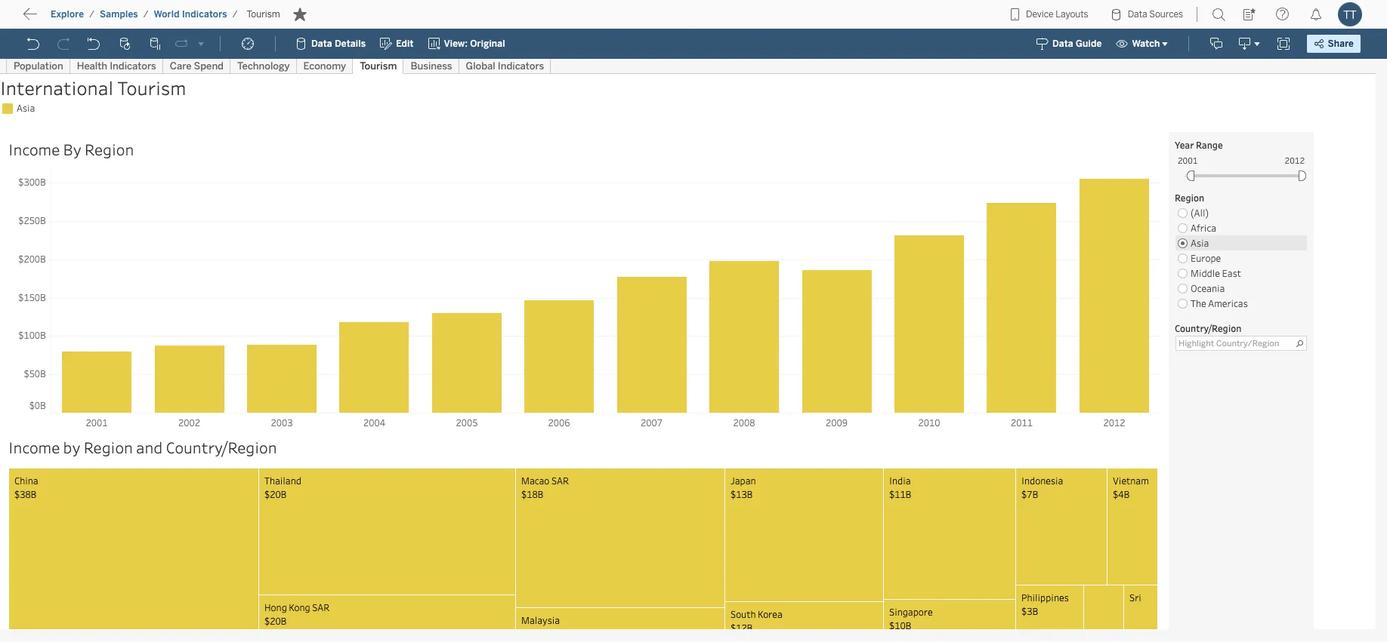 Task type: locate. For each thing, give the bounding box(es) containing it.
2 horizontal spatial /
[[232, 9, 238, 20]]

to
[[68, 11, 80, 26]]

/
[[89, 9, 94, 20], [143, 9, 149, 20], [232, 9, 238, 20]]

world indicators link
[[153, 8, 228, 20]]

3 / from the left
[[232, 9, 238, 20]]

/ left tourism
[[232, 9, 238, 20]]

/ right to
[[89, 9, 94, 20]]

skip to content
[[39, 11, 130, 26]]

explore / samples / world indicators /
[[51, 9, 238, 20]]

1 horizontal spatial /
[[143, 9, 149, 20]]

content
[[83, 11, 130, 26]]

explore link
[[50, 8, 85, 20]]

explore
[[51, 9, 84, 20]]

/ left the world
[[143, 9, 149, 20]]

skip to content link
[[36, 8, 154, 29]]

tourism
[[247, 9, 280, 20]]

0 horizontal spatial /
[[89, 9, 94, 20]]



Task type: vqa. For each thing, say whether or not it's contained in the screenshot.
Samples
yes



Task type: describe. For each thing, give the bounding box(es) containing it.
indicators
[[182, 9, 227, 20]]

skip
[[39, 11, 65, 26]]

samples link
[[99, 8, 139, 20]]

2 / from the left
[[143, 9, 149, 20]]

tourism element
[[242, 9, 285, 20]]

1 / from the left
[[89, 9, 94, 20]]

world
[[154, 9, 180, 20]]

samples
[[100, 9, 138, 20]]



